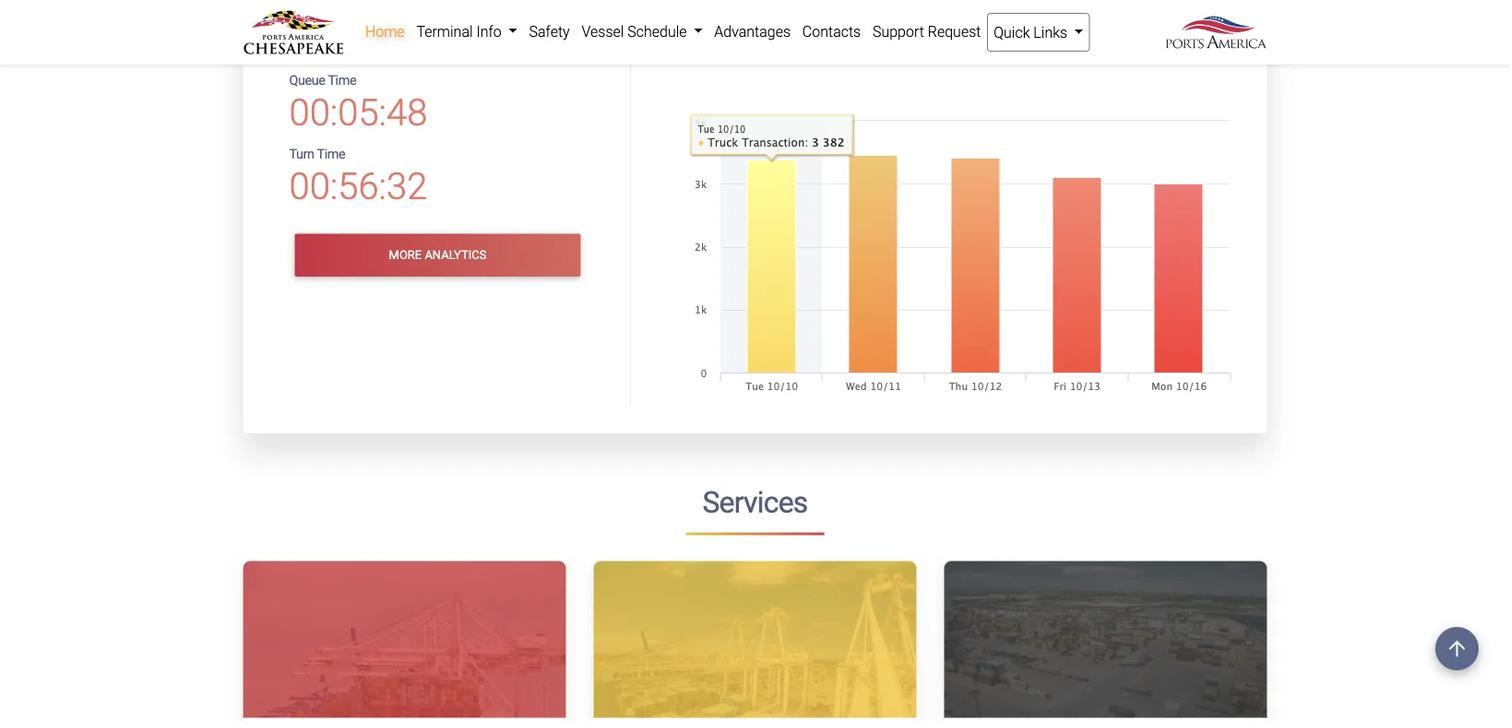 Task type: locate. For each thing, give the bounding box(es) containing it.
vessel
[[582, 23, 624, 40]]

safety
[[529, 23, 570, 40]]

time for 00:56:32
[[317, 146, 345, 162]]

time for 00:05:48
[[328, 72, 356, 88]]

time inside 'queue time 00:05:48'
[[328, 72, 356, 88]]

support request
[[873, 23, 981, 40]]

more
[[389, 248, 422, 262]]

support
[[873, 23, 925, 40]]

0 vertical spatial time
[[328, 72, 356, 88]]

quick links
[[994, 24, 1071, 41]]

schedule
[[628, 23, 687, 40]]

advantages link
[[709, 13, 797, 50]]

info
[[477, 23, 502, 40]]

10/10/2023 - 10/16/2023
[[705, 37, 857, 53]]

support request link
[[867, 13, 987, 50]]

time inside turn time 00:56:32
[[317, 146, 345, 162]]

time right turn
[[317, 146, 345, 162]]

queue
[[289, 72, 325, 88]]

time right queue
[[328, 72, 356, 88]]

seagirt
[[289, 37, 352, 61]]

quick links link
[[987, 13, 1090, 52]]

1 vertical spatial time
[[317, 146, 345, 162]]

request
[[928, 23, 981, 40]]

10/10/2023
[[705, 37, 776, 53]]

advantages
[[715, 23, 791, 40]]

quick
[[994, 24, 1030, 41]]

vessel schedule link
[[576, 13, 709, 50]]

more analytics
[[389, 248, 487, 262]]

vessel schedule
[[582, 23, 691, 40]]

time
[[328, 72, 356, 88], [317, 146, 345, 162]]



Task type: describe. For each thing, give the bounding box(es) containing it.
terminal info
[[417, 23, 505, 40]]

home link
[[359, 13, 411, 50]]

turn
[[289, 146, 314, 162]]

links
[[1034, 24, 1068, 41]]

10/16/2023
[[786, 37, 857, 53]]

go to top image
[[1436, 628, 1479, 671]]

00:56:32
[[289, 165, 428, 209]]

terminal info link
[[411, 13, 523, 50]]

turn time 00:56:32
[[289, 146, 428, 209]]

analytics
[[425, 248, 487, 262]]

-
[[779, 37, 783, 53]]

terminal
[[417, 23, 473, 40]]

home
[[365, 23, 405, 40]]

00:05:48
[[289, 91, 428, 135]]

services
[[703, 485, 808, 520]]

more analytics link
[[295, 234, 581, 277]]

safety link
[[523, 13, 576, 50]]

contacts link
[[797, 13, 867, 50]]

calendar day image
[[472, 0, 495, 22]]

contacts
[[803, 23, 861, 40]]

queue time 00:05:48
[[289, 72, 428, 135]]



Task type: vqa. For each thing, say whether or not it's contained in the screenshot.
topmost 'Payment'
no



